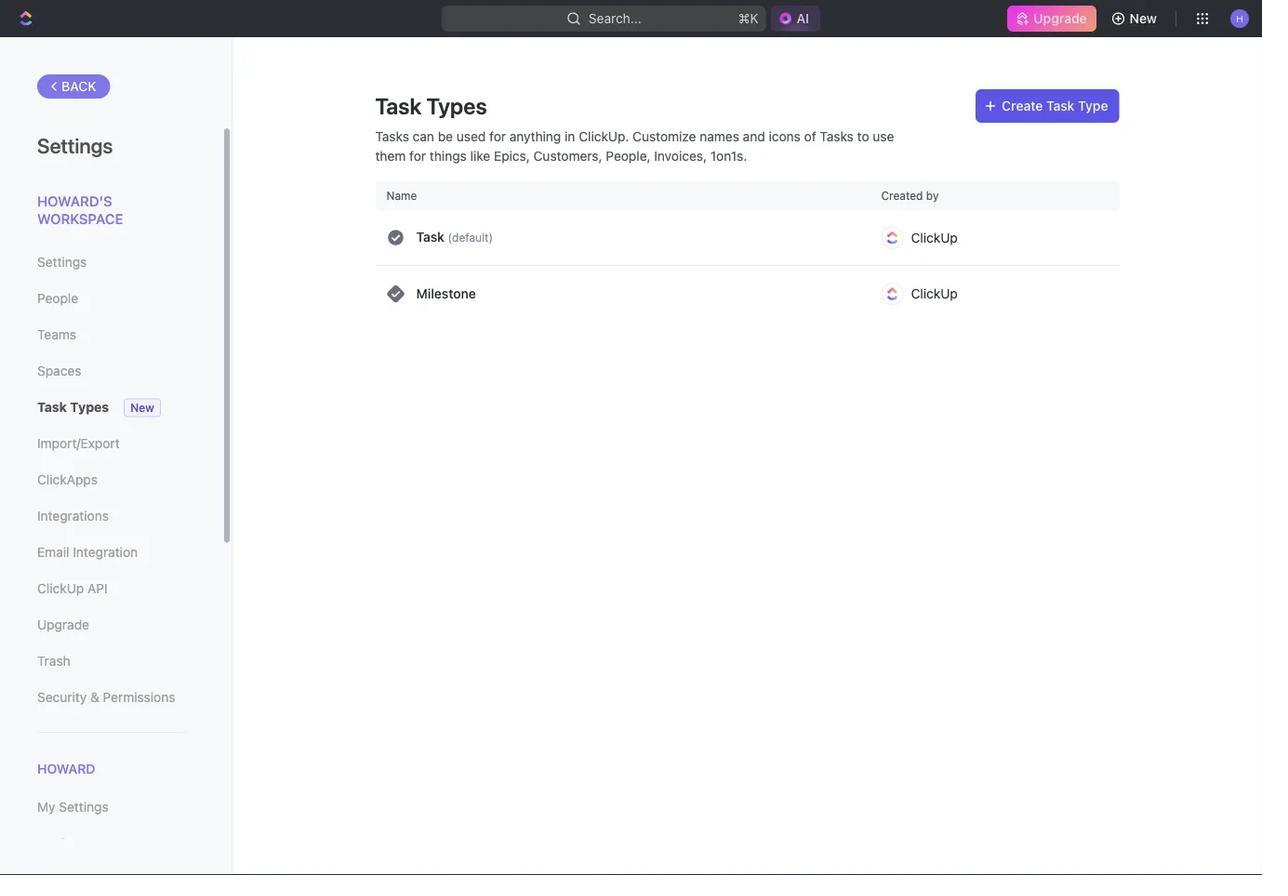 Task type: describe. For each thing, give the bounding box(es) containing it.
spaces link
[[37, 355, 185, 387]]

people link
[[37, 283, 185, 314]]

new inside settings element
[[130, 401, 154, 414]]

my settings link
[[37, 792, 185, 823]]

be
[[438, 128, 453, 144]]

1 tasks from the left
[[375, 128, 409, 144]]

in
[[565, 128, 575, 144]]

1on1s.
[[710, 148, 747, 163]]

back
[[61, 79, 96, 94]]

clickup inside settings element
[[37, 581, 84, 596]]

task inside button
[[1046, 98, 1075, 113]]

&
[[90, 690, 99, 705]]

tasks can be used for anything in clickup. customize names and icons of tasks to use them for things like epics, customers, people, invoices, 1on1s.
[[375, 128, 894, 163]]

task inside settings element
[[37, 399, 67, 415]]

2 tasks from the left
[[820, 128, 854, 144]]

h
[[1236, 13, 1243, 24]]

howard's
[[37, 193, 112, 209]]

integrations
[[37, 508, 109, 524]]

⌘k
[[738, 11, 759, 26]]

security & permissions link
[[37, 682, 185, 713]]

ai button
[[771, 6, 820, 32]]

and
[[743, 128, 765, 144]]

task (default)
[[416, 229, 493, 245]]

1 horizontal spatial types
[[426, 93, 487, 119]]

clickup for milestone
[[911, 286, 958, 301]]

clickapps link
[[37, 464, 185, 496]]

by
[[926, 189, 939, 202]]

task up can at left
[[375, 93, 422, 119]]

trash
[[37, 653, 70, 669]]

howard's workspace
[[37, 193, 123, 227]]

names
[[700, 128, 739, 144]]

back link
[[37, 74, 110, 99]]

things
[[430, 148, 467, 163]]

people
[[37, 291, 78, 306]]

settings link
[[37, 246, 185, 278]]

create task type button
[[976, 89, 1119, 123]]

new inside button
[[1130, 11, 1157, 26]]

them
[[375, 148, 406, 163]]

anything
[[510, 128, 561, 144]]

create task type
[[1002, 98, 1108, 113]]

create
[[1002, 98, 1043, 113]]

1 vertical spatial settings
[[37, 254, 87, 270]]

email integration link
[[37, 537, 185, 568]]

name
[[386, 189, 417, 202]]

security & permissions
[[37, 690, 175, 705]]

email integration
[[37, 545, 138, 560]]

created
[[881, 189, 923, 202]]



Task type: vqa. For each thing, say whether or not it's contained in the screenshot.
Folders:
no



Task type: locate. For each thing, give the bounding box(es) containing it.
clickup for task
[[911, 230, 958, 245]]

to
[[857, 128, 869, 144]]

1 vertical spatial upgrade
[[37, 617, 89, 632]]

settings up people at the top left
[[37, 254, 87, 270]]

invoices,
[[654, 148, 707, 163]]

settings up howard's
[[37, 133, 113, 157]]

type
[[1078, 98, 1108, 113]]

api
[[87, 581, 108, 596]]

0 horizontal spatial types
[[70, 399, 109, 415]]

customers,
[[533, 148, 602, 163]]

workspaces
[[37, 836, 111, 851]]

1 vertical spatial clickup
[[911, 286, 958, 301]]

types inside settings element
[[70, 399, 109, 415]]

ai
[[797, 11, 809, 26]]

teams link
[[37, 319, 185, 351]]

tasks up them
[[375, 128, 409, 144]]

import/export
[[37, 436, 120, 451]]

0 vertical spatial types
[[426, 93, 487, 119]]

my settings
[[37, 800, 109, 815]]

epics,
[[494, 148, 530, 163]]

for up epics,
[[489, 128, 506, 144]]

0 horizontal spatial for
[[409, 148, 426, 163]]

0 horizontal spatial task types
[[37, 399, 109, 415]]

task left type on the right top of the page
[[1046, 98, 1075, 113]]

0 horizontal spatial new
[[130, 401, 154, 414]]

can
[[413, 128, 434, 144]]

2 vertical spatial clickup
[[37, 581, 84, 596]]

types up import/export
[[70, 399, 109, 415]]

clickup api
[[37, 581, 108, 596]]

0 horizontal spatial upgrade
[[37, 617, 89, 632]]

0 horizontal spatial upgrade link
[[37, 609, 185, 641]]

spaces
[[37, 363, 81, 379]]

types up be
[[426, 93, 487, 119]]

task types up can at left
[[375, 93, 487, 119]]

0 vertical spatial new
[[1130, 11, 1157, 26]]

for
[[489, 128, 506, 144], [409, 148, 426, 163]]

clickup.
[[579, 128, 629, 144]]

trash link
[[37, 645, 185, 677]]

0 vertical spatial upgrade
[[1034, 11, 1087, 26]]

0 vertical spatial clickup
[[911, 230, 958, 245]]

0 vertical spatial for
[[489, 128, 506, 144]]

upgrade link down clickup api link
[[37, 609, 185, 641]]

upgrade left new button
[[1034, 11, 1087, 26]]

upgrade link
[[1008, 6, 1096, 32], [37, 609, 185, 641]]

1 horizontal spatial tasks
[[820, 128, 854, 144]]

1 horizontal spatial upgrade
[[1034, 11, 1087, 26]]

new
[[1130, 11, 1157, 26], [130, 401, 154, 414]]

new button
[[1104, 4, 1168, 33]]

1 vertical spatial types
[[70, 399, 109, 415]]

clickup api link
[[37, 573, 185, 605]]

integrations link
[[37, 500, 185, 532]]

1 horizontal spatial task types
[[375, 93, 487, 119]]

task down spaces
[[37, 399, 67, 415]]

icons
[[769, 128, 801, 144]]

my
[[37, 800, 55, 815]]

2 vertical spatial settings
[[59, 800, 109, 815]]

task types inside settings element
[[37, 399, 109, 415]]

settings element
[[0, 37, 233, 875]]

import/export link
[[37, 428, 185, 459]]

1 vertical spatial upgrade link
[[37, 609, 185, 641]]

search...
[[589, 11, 642, 26]]

upgrade
[[1034, 11, 1087, 26], [37, 617, 89, 632]]

task left (default)
[[416, 229, 444, 245]]

h button
[[1225, 4, 1255, 33]]

customize
[[633, 128, 696, 144]]

1 vertical spatial new
[[130, 401, 154, 414]]

1 horizontal spatial new
[[1130, 11, 1157, 26]]

created by
[[881, 189, 939, 202]]

(default)
[[448, 231, 493, 244]]

security
[[37, 690, 87, 705]]

of
[[804, 128, 816, 144]]

workspaces link
[[37, 828, 185, 860]]

types
[[426, 93, 487, 119], [70, 399, 109, 415]]

use
[[873, 128, 894, 144]]

clickapps
[[37, 472, 98, 487]]

1 vertical spatial for
[[409, 148, 426, 163]]

milestone
[[416, 286, 476, 301]]

0 vertical spatial task types
[[375, 93, 487, 119]]

howard
[[37, 761, 95, 777]]

task types up import/export
[[37, 399, 109, 415]]

1 horizontal spatial upgrade link
[[1008, 6, 1096, 32]]

workspace
[[37, 211, 123, 227]]

1 horizontal spatial for
[[489, 128, 506, 144]]

tasks
[[375, 128, 409, 144], [820, 128, 854, 144]]

settings
[[37, 133, 113, 157], [37, 254, 87, 270], [59, 800, 109, 815]]

task types
[[375, 93, 487, 119], [37, 399, 109, 415]]

permissions
[[103, 690, 175, 705]]

upgrade down clickup api
[[37, 617, 89, 632]]

tasks left to on the right top of the page
[[820, 128, 854, 144]]

like
[[470, 148, 490, 163]]

settings right my
[[59, 800, 109, 815]]

task
[[375, 93, 422, 119], [1046, 98, 1075, 113], [416, 229, 444, 245], [37, 399, 67, 415]]

used
[[457, 128, 486, 144]]

upgrade inside settings element
[[37, 617, 89, 632]]

people,
[[606, 148, 651, 163]]

upgrade link left new button
[[1008, 6, 1096, 32]]

email
[[37, 545, 69, 560]]

1 vertical spatial task types
[[37, 399, 109, 415]]

0 vertical spatial upgrade link
[[1008, 6, 1096, 32]]

teams
[[37, 327, 76, 342]]

for down can at left
[[409, 148, 426, 163]]

clickup
[[911, 230, 958, 245], [911, 286, 958, 301], [37, 581, 84, 596]]

integration
[[73, 545, 138, 560]]

0 horizontal spatial tasks
[[375, 128, 409, 144]]

0 vertical spatial settings
[[37, 133, 113, 157]]



